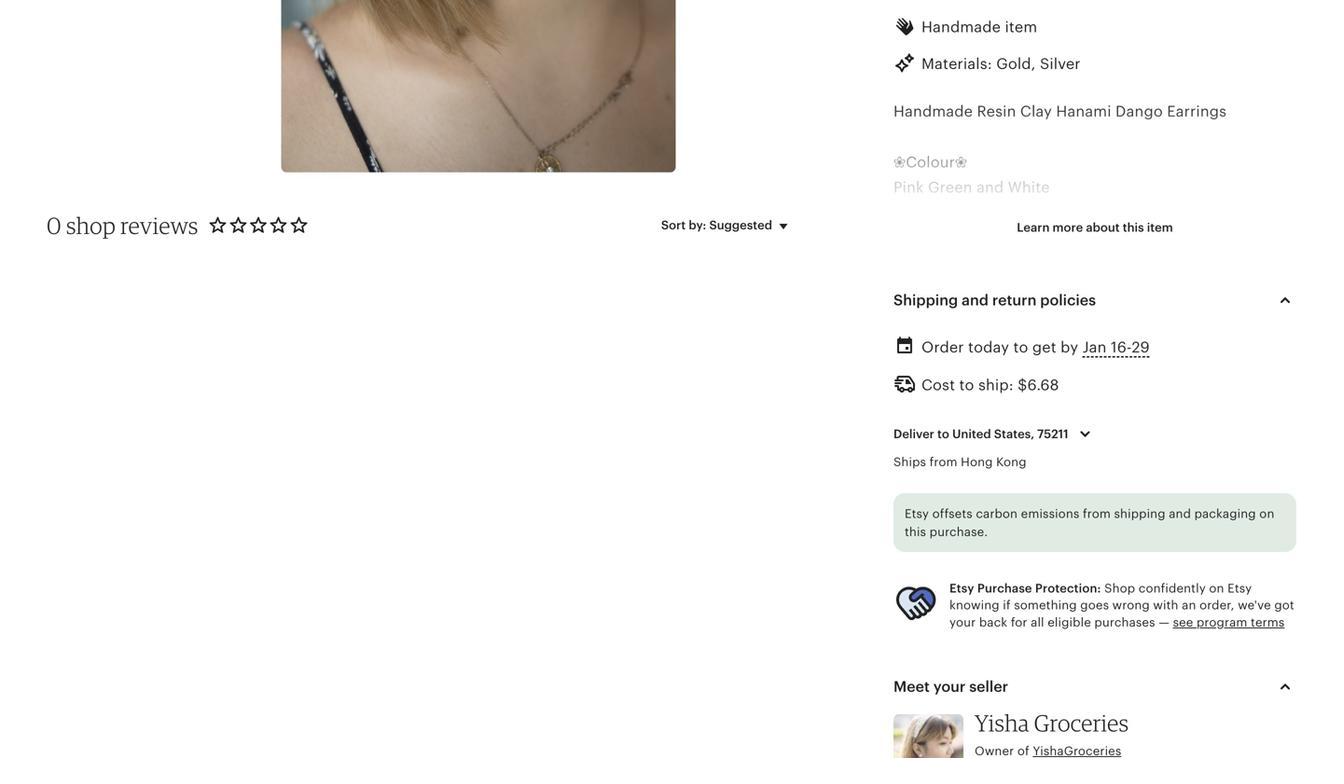 Task type: locate. For each thing, give the bounding box(es) containing it.
with inside shop confidently on etsy knowing if something goes wrong with an order, we've got your back for all eligible purchases —
[[1153, 598, 1179, 612]]

sort
[[661, 218, 686, 232]]

0 horizontal spatial item
[[1005, 19, 1037, 36]]

a
[[1251, 509, 1260, 526]]

contact
[[946, 509, 1002, 526], [1145, 534, 1201, 551]]

pink
[[894, 179, 924, 196]]

0 vertical spatial contact
[[946, 509, 1002, 526]]

instagram
[[894, 610, 967, 627]]

resin
[[977, 103, 1016, 120], [894, 331, 933, 348]]

to inside the deliver to united states, 75211 dropdown button
[[937, 427, 949, 441]]

knowing
[[950, 598, 1000, 612]]

item right about
[[1147, 221, 1173, 235]]

on up order,
[[1209, 582, 1224, 596]]

0 vertical spatial with
[[1216, 509, 1247, 526]]

platforms❀
[[952, 585, 1033, 602]]

and up hong on the bottom of the page
[[956, 433, 983, 450]]

1 vertical spatial your
[[933, 679, 966, 695]]

resin down ❀material❀ at the right top of page
[[894, 331, 933, 348]]

etsy offsets carbon emissions from shipping and packaging on this purchase.
[[905, 507, 1275, 539]]

0 horizontal spatial this
[[905, 525, 926, 539]]

with
[[1216, 509, 1247, 526], [1205, 534, 1236, 551], [1153, 598, 1179, 612]]

resin inside ❀material❀ resin clay
[[894, 331, 933, 348]]

hanami
[[1056, 103, 1112, 120]]

with left a
[[1216, 509, 1247, 526]]

shipping
[[1114, 507, 1166, 521]]

return
[[992, 292, 1037, 309]]

confidently
[[1139, 582, 1206, 596]]

and right wipe
[[1169, 507, 1191, 521]]

to
[[1013, 339, 1028, 356], [959, 377, 974, 394], [1218, 407, 1233, 424], [937, 427, 949, 441]]

❀colour❀ pink green and white
[[894, 154, 1050, 196]]

0 vertical spatial item
[[1005, 19, 1037, 36]]

1 vertical spatial resin
[[894, 331, 933, 348]]

meet your seller
[[894, 679, 1008, 695]]

for
[[1011, 615, 1027, 629]]

with for a
[[1216, 509, 1247, 526]]

etsy
[[905, 507, 929, 521], [950, 582, 974, 596], [1228, 582, 1252, 596]]

1 horizontal spatial this
[[1123, 221, 1144, 235]]

0 horizontal spatial resin
[[894, 331, 933, 348]]

clay
[[1020, 103, 1052, 120], [937, 331, 969, 348]]

clay down ❀material❀ at the right top of page
[[937, 331, 969, 348]]

this right about
[[1123, 221, 1144, 235]]

this inside the etsy offsets carbon emissions from shipping and packaging on this purchase.
[[905, 525, 926, 539]]

gold,
[[996, 55, 1036, 72]]

meet
[[894, 679, 930, 695]]

seller
[[969, 679, 1008, 695]]

if
[[1003, 598, 1011, 612]]

and inside the ❀product maintenance❀ do not contact alcohol directly; wipe gently with a paper towel and set it dry when in contact with water.
[[984, 534, 1011, 551]]

clay left hanami
[[1020, 103, 1052, 120]]

1 vertical spatial clay
[[937, 331, 969, 348]]

handmade
[[922, 19, 1001, 36], [894, 103, 973, 120]]

goes
[[1080, 598, 1109, 612]]

an
[[1182, 598, 1196, 612]]

❀other platforms❀ instagram @yisha_0u0 @yisha_groceries
[[894, 585, 1189, 627]]

comfort
[[894, 433, 952, 450]]

to left ensure
[[1218, 407, 1233, 424]]

0 vertical spatial your
[[950, 615, 976, 629]]

on
[[1259, 507, 1275, 521], [1209, 582, 1224, 596]]

purely
[[894, 407, 939, 424]]

protection:
[[1035, 582, 1101, 596]]

$
[[1018, 377, 1027, 394]]

when
[[1083, 534, 1123, 551]]

1 horizontal spatial from
[[1083, 507, 1111, 521]]

by:
[[689, 218, 706, 232]]

@yisha_0u0
[[971, 610, 1059, 627]]

wipe
[[1127, 509, 1162, 526]]

silver
[[1040, 55, 1081, 72]]

yishagroceries
[[1033, 744, 1122, 758]]

1 horizontal spatial resin
[[977, 103, 1016, 120]]

16-
[[1111, 339, 1132, 356]]

packaging
[[1194, 507, 1256, 521]]

1 vertical spatial item
[[1147, 221, 1173, 235]]

1 vertical spatial on
[[1209, 582, 1224, 596]]

this
[[1123, 221, 1144, 235], [905, 525, 926, 539]]

prevent
[[987, 433, 1043, 450]]

etsy inside the etsy offsets carbon emissions from shipping and packaging on this purchase.
[[905, 507, 929, 521]]

0 horizontal spatial on
[[1209, 582, 1224, 596]]

silver
[[1073, 407, 1111, 424]]

1 vertical spatial from
[[1083, 507, 1111, 521]]

and
[[977, 179, 1004, 196], [962, 292, 989, 309], [956, 433, 983, 450], [1169, 507, 1191, 521], [984, 534, 1011, 551]]

and inside ❀colour❀ pink green and white
[[977, 179, 1004, 196]]

alcohol
[[1006, 509, 1060, 526]]

0 vertical spatial clay
[[1020, 103, 1052, 120]]

clay for ❀material❀
[[937, 331, 969, 348]]

handmade up ❀colour❀
[[894, 103, 973, 120]]

1 horizontal spatial etsy
[[950, 582, 974, 596]]

0 horizontal spatial etsy
[[905, 507, 929, 521]]

gently
[[1166, 509, 1212, 526]]

handmade for handmade item
[[922, 19, 1001, 36]]

1 horizontal spatial clay
[[1020, 103, 1052, 120]]

learn
[[1017, 221, 1050, 235]]

wrong
[[1112, 598, 1150, 612]]

0 horizontal spatial clay
[[937, 331, 969, 348]]

0 vertical spatial this
[[1123, 221, 1144, 235]]

your inside dropdown button
[[933, 679, 966, 695]]

1 vertical spatial handmade
[[894, 103, 973, 120]]

from inside the etsy offsets carbon emissions from shipping and packaging on this purchase.
[[1083, 507, 1111, 521]]

from down comfort
[[930, 455, 958, 469]]

paper
[[894, 534, 936, 551]]

handmade for handmade resin clay hanami dango earrings
[[894, 103, 973, 120]]

on inside the etsy offsets carbon emissions from shipping and packaging on this purchase.
[[1259, 507, 1275, 521]]

jan 16-29 button
[[1083, 334, 1150, 361]]

suggested
[[709, 218, 772, 232]]

more
[[1053, 221, 1083, 235]]

and left white
[[977, 179, 1004, 196]]

on up water.
[[1259, 507, 1275, 521]]

from up when
[[1083, 507, 1111, 521]]

with down packaging
[[1205, 534, 1236, 551]]

1 horizontal spatial contact
[[1145, 534, 1201, 551]]

etsy up we've
[[1228, 582, 1252, 596]]

item up gold,
[[1005, 19, 1037, 36]]

clay inside ❀material❀ resin clay
[[937, 331, 969, 348]]

etsy down ❀product
[[905, 507, 929, 521]]

your right meet at the right of the page
[[933, 679, 966, 695]]

deliver to united states, 75211
[[894, 427, 1069, 441]]

on inside shop confidently on etsy knowing if something goes wrong with an order, we've got your back for all eligible purchases —
[[1209, 582, 1224, 596]]

1 horizontal spatial item
[[1147, 221, 1173, 235]]

6.68
[[1027, 377, 1059, 394]]

❀product
[[894, 484, 963, 500]]

and inside dropdown button
[[962, 292, 989, 309]]

item
[[1005, 19, 1037, 36], [1147, 221, 1173, 235]]

1 vertical spatial this
[[905, 525, 926, 539]]

1 horizontal spatial on
[[1259, 507, 1275, 521]]

2 horizontal spatial etsy
[[1228, 582, 1252, 596]]

and left return
[[962, 292, 989, 309]]

0 vertical spatial resin
[[977, 103, 1016, 120]]

reviews
[[120, 212, 198, 239]]

contact up towel
[[946, 509, 1002, 526]]

green
[[928, 179, 972, 196]]

and left set
[[984, 534, 1011, 551]]

meet your seller button
[[877, 665, 1313, 709]]

0 vertical spatial from
[[930, 455, 958, 469]]

❀product maintenance❀ do not contact alcohol directly; wipe gently with a paper towel and set it dry when in contact with water.
[[894, 484, 1284, 551]]

to inside '❀features❀ purely handmade, using silver s925 earrings to ensure comfort and prevent allergy.'
[[1218, 407, 1233, 424]]

your down knowing
[[950, 615, 976, 629]]

and inside '❀features❀ purely handmade, using silver s925 earrings to ensure comfort and prevent allergy.'
[[956, 433, 983, 450]]

❀features❀
[[894, 382, 980, 399]]

handmade up the materials:
[[922, 19, 1001, 36]]

0 horizontal spatial contact
[[946, 509, 1002, 526]]

1 vertical spatial with
[[1205, 534, 1236, 551]]

etsy up knowing
[[950, 582, 974, 596]]

@yisha_groceries
[[1063, 610, 1189, 627]]

contact down gently
[[1145, 534, 1201, 551]]

to left united
[[937, 427, 949, 441]]

resin down materials: gold, silver at the right top of the page
[[977, 103, 1016, 120]]

set
[[1016, 534, 1037, 551]]

❀other
[[894, 585, 948, 602]]

this down ❀product
[[905, 525, 926, 539]]

jan
[[1083, 339, 1107, 356]]

2 vertical spatial with
[[1153, 598, 1179, 612]]

cost to ship: $ 6.68
[[922, 377, 1059, 394]]

maintenance❀
[[967, 484, 1074, 500]]

❀material❀
[[894, 306, 977, 323]]

0 vertical spatial on
[[1259, 507, 1275, 521]]

0
[[47, 212, 61, 239]]

0 vertical spatial handmade
[[922, 19, 1001, 36]]

carbon
[[976, 507, 1018, 521]]

with up "—"
[[1153, 598, 1179, 612]]



Task type: describe. For each thing, give the bounding box(es) containing it.
ensure
[[1237, 407, 1286, 424]]

ships from hong kong
[[894, 455, 1027, 469]]

deliver
[[894, 427, 935, 441]]

item inside dropdown button
[[1147, 221, 1173, 235]]

to right cost
[[959, 377, 974, 394]]

kong
[[996, 455, 1027, 469]]

and inside the etsy offsets carbon emissions from shipping and packaging on this purchase.
[[1169, 507, 1191, 521]]

it
[[1042, 534, 1051, 551]]

we've
[[1238, 598, 1271, 612]]

deliver to united states, 75211 button
[[880, 415, 1111, 454]]

dry
[[1055, 534, 1079, 551]]

all
[[1031, 615, 1044, 629]]

towel
[[940, 534, 980, 551]]

your inside shop confidently on etsy knowing if something goes wrong with an order, we've got your back for all eligible purchases —
[[950, 615, 976, 629]]

order
[[922, 339, 964, 356]]

sort by: suggested button
[[647, 206, 809, 245]]

do
[[894, 509, 914, 526]]

dango
[[1116, 103, 1163, 120]]

yisha groceries image
[[894, 715, 964, 758]]

cost
[[922, 377, 955, 394]]

shipping
[[894, 292, 958, 309]]

of
[[1018, 744, 1030, 758]]

etsy for etsy purchase protection:
[[950, 582, 974, 596]]

handmade,
[[943, 407, 1025, 424]]

shop
[[1105, 582, 1135, 596]]

handmade resin clay hanami dango earrings
[[894, 103, 1227, 120]]

order,
[[1200, 598, 1235, 612]]

clay for handmade
[[1020, 103, 1052, 120]]

terms
[[1251, 615, 1285, 629]]

order today to get by jan 16-29
[[922, 339, 1150, 356]]

not
[[918, 509, 942, 526]]

this inside learn more about this item dropdown button
[[1123, 221, 1144, 235]]

materials:
[[922, 55, 992, 72]]

29
[[1132, 339, 1150, 356]]

eligible
[[1048, 615, 1091, 629]]

offsets
[[932, 507, 973, 521]]

etsy for etsy offsets carbon emissions from shipping and packaging on this purchase.
[[905, 507, 929, 521]]

using
[[1029, 407, 1068, 424]]

program
[[1197, 615, 1248, 629]]

purchase
[[977, 582, 1032, 596]]

—
[[1159, 615, 1170, 629]]

purchases
[[1095, 615, 1155, 629]]

0 horizontal spatial from
[[930, 455, 958, 469]]

water.
[[1240, 534, 1284, 551]]

today
[[968, 339, 1009, 356]]

get
[[1032, 339, 1057, 356]]

ship:
[[978, 377, 1014, 394]]

0 shop reviews
[[47, 212, 198, 239]]

see program terms link
[[1173, 615, 1285, 629]]

yishagroceries link
[[1033, 744, 1122, 758]]

earrings
[[1154, 407, 1214, 424]]

policies
[[1040, 292, 1096, 309]]

earrings
[[1167, 103, 1227, 120]]

s925
[[1115, 407, 1150, 424]]

with for an
[[1153, 598, 1179, 612]]

materials: gold, silver
[[922, 55, 1081, 72]]

purchase.
[[930, 525, 988, 539]]

resin for ❀material❀
[[894, 331, 933, 348]]

shop
[[66, 212, 116, 239]]

see
[[1173, 615, 1193, 629]]

see program terms
[[1173, 615, 1285, 629]]

etsy inside shop confidently on etsy knowing if something goes wrong with an order, we've got your back for all eligible purchases —
[[1228, 582, 1252, 596]]

groceries
[[1034, 709, 1129, 737]]

white
[[1008, 179, 1050, 196]]

emissions
[[1021, 507, 1080, 521]]

1 vertical spatial contact
[[1145, 534, 1201, 551]]

❀colour❀
[[894, 154, 967, 171]]

got
[[1274, 598, 1294, 612]]

resin for handmade
[[977, 103, 1016, 120]]

❀features❀ purely handmade, using silver s925 earrings to ensure comfort and prevent allergy.
[[894, 382, 1286, 450]]

owner
[[975, 744, 1014, 758]]

something
[[1014, 598, 1077, 612]]

hong
[[961, 455, 993, 469]]

united
[[952, 427, 991, 441]]

etsy purchase protection:
[[950, 582, 1101, 596]]

yisha
[[975, 709, 1029, 737]]

to left get
[[1013, 339, 1028, 356]]

yisha groceries owner of yishagroceries
[[975, 709, 1129, 758]]



Task type: vqa. For each thing, say whether or not it's contained in the screenshot.
SEWING
no



